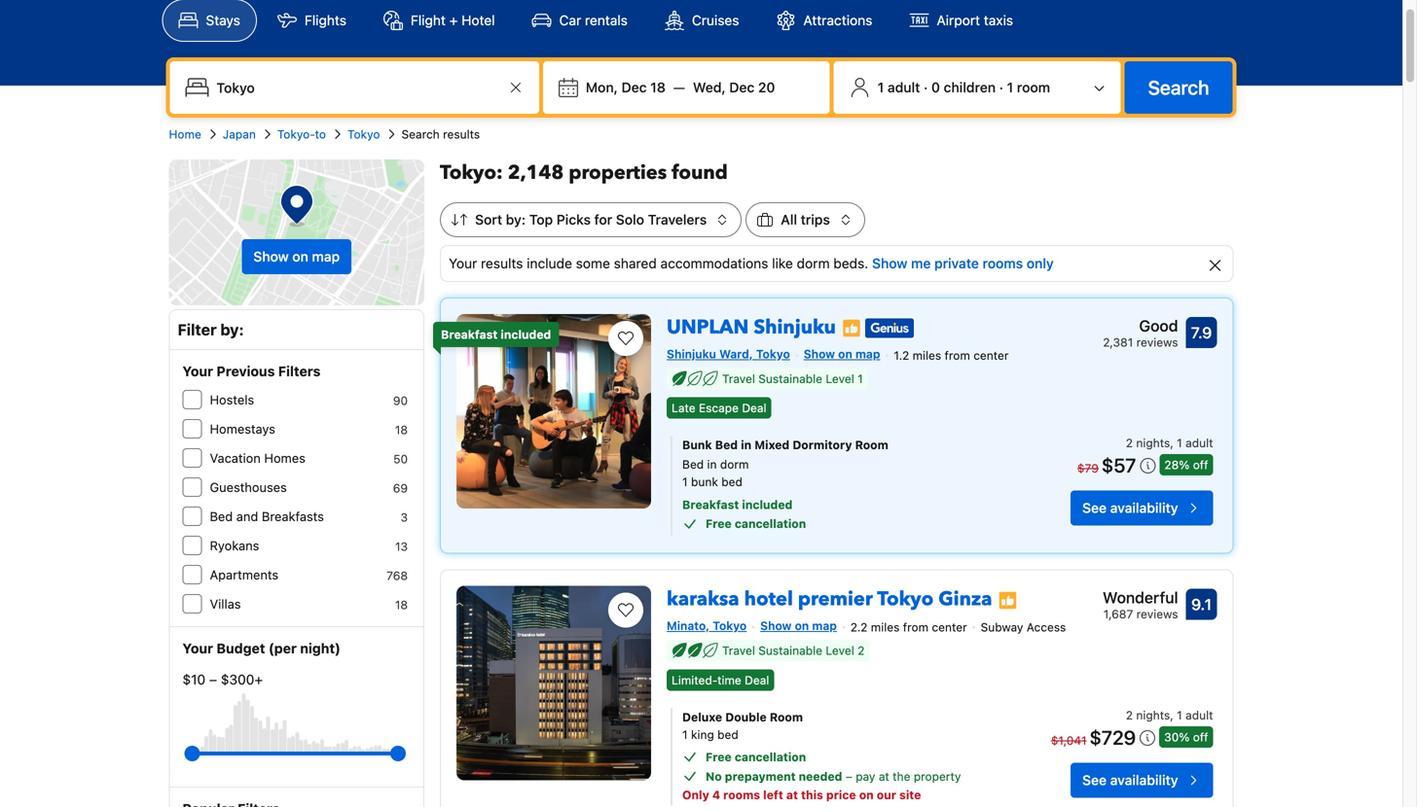 Task type: describe. For each thing, give the bounding box(es) containing it.
availability for karaksa hotel premier tokyo ginza
[[1110, 773, 1178, 789]]

miles for shinjuku
[[913, 349, 941, 362]]

your for your results include some shared accommodations like dorm beds. show me private rooms only
[[449, 256, 477, 272]]

our
[[877, 789, 896, 802]]

bed and breakfasts
[[210, 510, 324, 524]]

reviews for unplan shinjuku
[[1137, 336, 1178, 349]]

minato, tokyo
[[667, 620, 747, 633]]

13
[[395, 540, 408, 554]]

1 free cancellation from the top
[[706, 518, 806, 531]]

sort
[[475, 212, 502, 228]]

this property is part of our preferred partner program. it's committed to providing excellent service and good value. it'll pay us a higher commission if you make a booking. image for shinjuku
[[842, 319, 861, 338]]

vacation
[[210, 451, 261, 466]]

69
[[393, 482, 408, 495]]

car rentals
[[559, 12, 628, 28]]

scored 7.9 element
[[1186, 317, 1217, 348]]

filter
[[178, 321, 217, 339]]

site
[[899, 789, 921, 802]]

cruises link
[[648, 0, 756, 42]]

limited-
[[672, 674, 718, 688]]

this property is part of our preferred partner program. it's committed to providing excellent service and good value. it'll pay us a higher commission if you make a booking. image
[[998, 591, 1018, 611]]

, for unplan shinjuku
[[1170, 437, 1174, 450]]

scored 9.1 element
[[1186, 590, 1217, 621]]

deluxe
[[682, 711, 722, 725]]

see availability for karaksa hotel premier tokyo ginza
[[1083, 773, 1178, 789]]

1 king bed
[[682, 728, 739, 742]]

unplan
[[667, 314, 749, 341]]

$1,041
[[1051, 734, 1087, 748]]

ginza
[[939, 587, 992, 613]]

3
[[401, 511, 408, 525]]

all trips
[[781, 212, 830, 228]]

reviews for karaksa hotel premier tokyo ginza
[[1137, 608, 1178, 622]]

1 left king
[[682, 728, 688, 742]]

1 horizontal spatial shinjuku
[[754, 314, 836, 341]]

show on map for karaksa
[[760, 620, 837, 633]]

search results
[[401, 128, 480, 141]]

, for karaksa hotel premier tokyo ginza
[[1170, 709, 1174, 723]]

mon, dec 18 — wed, dec 20
[[586, 79, 775, 95]]

1 horizontal spatial rooms
[[983, 256, 1023, 272]]

1 up bunk bed in mixed dormitory room "link"
[[858, 372, 863, 386]]

off for unplan shinjuku
[[1193, 459, 1208, 472]]

search button
[[1125, 61, 1233, 114]]

in inside bed in dorm 1 bunk bed breakfast included
[[707, 458, 717, 472]]

unplan shinjuku image
[[457, 314, 651, 509]]

1 cancellation from the top
[[735, 518, 806, 531]]

dorm inside bed in dorm 1 bunk bed breakfast included
[[720, 458, 749, 472]]

2 for hotel
[[1126, 709, 1133, 723]]

good element
[[1103, 314, 1178, 338]]

show on map inside button
[[253, 249, 340, 265]]

$10
[[183, 672, 206, 688]]

0 horizontal spatial included
[[501, 328, 551, 342]]

bed for dorm
[[682, 458, 704, 472]]

1 vertical spatial room
[[770, 711, 803, 725]]

car
[[559, 12, 581, 28]]

travel sustainable level 2
[[722, 644, 865, 658]]

rentals
[[585, 12, 628, 28]]

30% off
[[1164, 731, 1208, 744]]

28% off
[[1165, 459, 1208, 472]]

28%
[[1165, 459, 1190, 472]]

(per
[[269, 641, 297, 657]]

mon, dec 18 button
[[578, 70, 673, 105]]

0 vertical spatial –
[[209, 672, 217, 688]]

18 for villas
[[395, 599, 408, 612]]

your previous filters
[[183, 364, 321, 380]]

minato,
[[667, 620, 710, 633]]

unplan shinjuku
[[667, 314, 836, 341]]

2 dec from the left
[[729, 79, 755, 95]]

2 for shinjuku
[[1126, 437, 1133, 450]]

7.9
[[1191, 324, 1212, 342]]

dormitory
[[793, 439, 852, 452]]

$57
[[1102, 454, 1136, 477]]

tokyo down karaksa
[[713, 620, 747, 633]]

hostels
[[210, 393, 254, 407]]

airport taxis
[[937, 12, 1013, 28]]

tokyo right to
[[348, 128, 380, 141]]

results for search
[[443, 128, 480, 141]]

Where are you going? field
[[209, 70, 504, 105]]

level for hotel
[[826, 644, 854, 658]]

20
[[758, 79, 775, 95]]

attractions
[[804, 12, 873, 28]]

wonderful
[[1103, 589, 1178, 608]]

1 dec from the left
[[622, 79, 647, 95]]

tokyo link
[[348, 126, 380, 143]]

late escape deal
[[672, 402, 767, 415]]

4
[[712, 789, 720, 802]]

guesthouses
[[210, 480, 287, 495]]

availability for unplan shinjuku
[[1110, 500, 1178, 517]]

show on map for unplan
[[804, 348, 880, 361]]

2 cancellation from the top
[[735, 751, 806, 764]]

wed,
[[693, 79, 726, 95]]

bunk bed in mixed dormitory room
[[682, 439, 888, 452]]

1 vertical spatial 2
[[858, 644, 865, 658]]

$300+
[[221, 672, 263, 688]]

results for your
[[481, 256, 523, 272]]

768
[[387, 569, 408, 583]]

from for unplan shinjuku
[[945, 349, 970, 362]]

flights link
[[261, 0, 363, 42]]

see for karaksa hotel premier tokyo ginza
[[1083, 773, 1107, 789]]

tokyo:
[[440, 160, 503, 186]]

$10 – $300+
[[183, 672, 263, 688]]

deal for shinjuku
[[742, 402, 767, 415]]

needed
[[799, 770, 842, 784]]

subway
[[981, 621, 1023, 635]]

all trips button
[[746, 202, 865, 238]]

for
[[594, 212, 612, 228]]

1 vertical spatial –
[[846, 770, 853, 784]]

deluxe double room link
[[682, 709, 1011, 726]]

no
[[706, 770, 722, 784]]

1 adult · 0 children · 1 room button
[[842, 69, 1113, 106]]

like
[[772, 256, 793, 272]]

nights for karaksa hotel premier tokyo ginza
[[1136, 709, 1170, 723]]

attractions link
[[760, 0, 889, 42]]

tokyo up 2.2 miles from center
[[877, 587, 934, 613]]

include
[[527, 256, 572, 272]]

room
[[1017, 79, 1050, 95]]

bed in dorm 1 bunk bed breakfast included
[[682, 458, 793, 512]]

30%
[[1164, 731, 1190, 744]]

by: for sort
[[506, 212, 526, 228]]

and
[[236, 510, 258, 524]]

homes
[[264, 451, 306, 466]]

sort by: top picks for solo travelers
[[475, 212, 707, 228]]

price
[[826, 789, 856, 802]]

prepayment
[[725, 770, 796, 784]]

2.2
[[851, 621, 868, 635]]

wonderful 1,687 reviews
[[1103, 589, 1178, 622]]

flights
[[305, 12, 346, 28]]

1 horizontal spatial at
[[879, 770, 889, 784]]

1 adult · 0 children · 1 room
[[878, 79, 1050, 95]]

top
[[529, 212, 553, 228]]

bed for breakfasts
[[210, 510, 233, 524]]

show on map button
[[242, 239, 352, 275]]

1 free from the top
[[706, 518, 732, 531]]

flight + hotel link
[[367, 0, 512, 42]]

shared
[[614, 256, 657, 272]]

sustainable for hotel
[[759, 644, 823, 658]]

double
[[725, 711, 767, 725]]

50
[[393, 453, 408, 466]]

bed inside bed in dorm 1 bunk bed breakfast included
[[722, 476, 743, 489]]

bunk
[[691, 476, 718, 489]]

2 free cancellation from the top
[[706, 751, 806, 764]]

japan
[[223, 128, 256, 141]]

tokyo-
[[277, 128, 315, 141]]

breakfast inside bed in dorm 1 bunk bed breakfast included
[[682, 499, 739, 512]]

see availability for unplan shinjuku
[[1083, 500, 1178, 517]]

2,148
[[508, 160, 564, 186]]

your for your previous filters
[[183, 364, 213, 380]]



Task type: vqa. For each thing, say whether or not it's contained in the screenshot.
Budget
yes



Task type: locate. For each thing, give the bounding box(es) containing it.
miles for hotel
[[871, 621, 900, 635]]

on inside button
[[292, 249, 308, 265]]

2 vertical spatial show on map
[[760, 620, 837, 633]]

1 vertical spatial in
[[707, 458, 717, 472]]

1 horizontal spatial –
[[846, 770, 853, 784]]

– left pay
[[846, 770, 853, 784]]

your results include some shared accommodations like dorm beds. show me private rooms only
[[449, 256, 1054, 272]]

18 for homestays
[[395, 423, 408, 437]]

room
[[855, 439, 888, 452], [770, 711, 803, 725]]

0 vertical spatial 2
[[1126, 437, 1133, 450]]

1 , from the top
[[1170, 437, 1174, 450]]

0 vertical spatial bed
[[722, 476, 743, 489]]

1 vertical spatial your
[[183, 364, 213, 380]]

karaksa hotel premier tokyo ginza
[[667, 587, 992, 613]]

0 vertical spatial bed
[[715, 439, 738, 452]]

1 level from the top
[[826, 372, 854, 386]]

breakfasts
[[262, 510, 324, 524]]

dec left 20
[[729, 79, 755, 95]]

0 vertical spatial at
[[879, 770, 889, 784]]

1 up 28%
[[1177, 437, 1182, 450]]

—
[[673, 79, 685, 95]]

2 availability from the top
[[1110, 773, 1178, 789]]

2 see availability from the top
[[1083, 773, 1178, 789]]

in left mixed
[[741, 439, 752, 452]]

dorm right the like
[[797, 256, 830, 272]]

this property is part of our preferred partner program. it's committed to providing excellent service and good value. it'll pay us a higher commission if you make a booking. image for hotel
[[998, 591, 1018, 611]]

see down $729
[[1083, 773, 1107, 789]]

9.1
[[1191, 596, 1212, 614]]

mixed
[[755, 439, 790, 452]]

only
[[1027, 256, 1054, 272]]

–
[[209, 672, 217, 688], [846, 770, 853, 784]]

by: right filter
[[220, 321, 244, 339]]

0 vertical spatial nights
[[1136, 437, 1170, 450]]

your for your budget (per night)
[[183, 641, 213, 657]]

travel up time
[[722, 644, 755, 658]]

see availability link down the '$57'
[[1071, 491, 1213, 526]]

1 vertical spatial travel
[[722, 644, 755, 658]]

map for unplan shinjuku
[[856, 348, 880, 361]]

1 horizontal spatial in
[[741, 439, 752, 452]]

apartments
[[210, 568, 279, 583]]

center for unplan shinjuku
[[974, 349, 1009, 362]]

flight + hotel
[[411, 12, 495, 28]]

0 horizontal spatial from
[[903, 621, 929, 635]]

reviews inside "wonderful 1,687 reviews"
[[1137, 608, 1178, 622]]

0 vertical spatial free
[[706, 518, 732, 531]]

sustainable down unplan shinjuku
[[759, 372, 823, 386]]

miles right 1.2
[[913, 349, 941, 362]]

see availability down the '$57'
[[1083, 500, 1178, 517]]

nights up 28%
[[1136, 437, 1170, 450]]

level up bunk bed in mixed dormitory room "link"
[[826, 372, 854, 386]]

1 vertical spatial by:
[[220, 321, 244, 339]]

all
[[781, 212, 797, 228]]

0 horizontal spatial by:
[[220, 321, 244, 339]]

from
[[945, 349, 970, 362], [903, 621, 929, 635]]

travel for karaksa
[[722, 644, 755, 658]]

2 travel from the top
[[722, 644, 755, 658]]

18
[[650, 79, 666, 95], [395, 423, 408, 437], [395, 599, 408, 612]]

2 level from the top
[[826, 644, 854, 658]]

0 horizontal spatial search
[[401, 128, 440, 141]]

see down $79
[[1083, 500, 1107, 517]]

search for search
[[1148, 76, 1209, 99]]

0 vertical spatial level
[[826, 372, 854, 386]]

1 horizontal spatial breakfast
[[682, 499, 739, 512]]

show inside button
[[253, 249, 289, 265]]

1 vertical spatial dorm
[[720, 458, 749, 472]]

level
[[826, 372, 854, 386], [826, 644, 854, 658]]

search
[[1148, 76, 1209, 99], [401, 128, 440, 141]]

adult inside 1 adult · 0 children · 1 room dropdown button
[[888, 79, 920, 95]]

1 see from the top
[[1083, 500, 1107, 517]]

rooms
[[983, 256, 1023, 272], [723, 789, 760, 802]]

0 vertical spatial room
[[855, 439, 888, 452]]

0 vertical spatial search
[[1148, 76, 1209, 99]]

0 vertical spatial center
[[974, 349, 1009, 362]]

2 see availability link from the top
[[1071, 763, 1213, 799]]

· left 0
[[924, 79, 928, 95]]

2 , from the top
[[1170, 709, 1174, 723]]

·
[[924, 79, 928, 95], [999, 79, 1004, 95]]

adult up 28% off
[[1186, 437, 1213, 450]]

dec
[[622, 79, 647, 95], [729, 79, 755, 95]]

tokyo-to link
[[277, 126, 326, 143]]

0 vertical spatial results
[[443, 128, 480, 141]]

your up $10
[[183, 641, 213, 657]]

travel
[[722, 372, 755, 386], [722, 644, 755, 658]]

1 horizontal spatial results
[[481, 256, 523, 272]]

1 horizontal spatial by:
[[506, 212, 526, 228]]

left
[[763, 789, 783, 802]]

1 reviews from the top
[[1137, 336, 1178, 349]]

home
[[169, 128, 201, 141]]

1 horizontal spatial room
[[855, 439, 888, 452]]

1 off from the top
[[1193, 459, 1208, 472]]

2 horizontal spatial bed
[[715, 439, 738, 452]]

2 nights , 1 adult up 28%
[[1126, 437, 1213, 450]]

filters
[[278, 364, 321, 380]]

sustainable
[[759, 372, 823, 386], [759, 644, 823, 658]]

0 vertical spatial deal
[[742, 402, 767, 415]]

ward,
[[719, 348, 753, 361]]

miles right 2.2
[[871, 621, 900, 635]]

children
[[944, 79, 996, 95]]

travel for unplan
[[722, 372, 755, 386]]

2 nights , 1 adult for unplan shinjuku
[[1126, 437, 1213, 450]]

1 vertical spatial adult
[[1186, 437, 1213, 450]]

travel down ward, on the top right of the page
[[722, 372, 755, 386]]

show
[[253, 249, 289, 265], [872, 256, 908, 272], [804, 348, 835, 361], [760, 620, 792, 633]]

included down mixed
[[742, 499, 793, 512]]

1.2 miles from center
[[894, 349, 1009, 362]]

wonderful element
[[1103, 587, 1178, 610]]

0 vertical spatial from
[[945, 349, 970, 362]]

bed down deluxe double room
[[718, 728, 739, 742]]

1 see availability from the top
[[1083, 500, 1178, 517]]

your down filter
[[183, 364, 213, 380]]

1 vertical spatial 2 nights , 1 adult
[[1126, 709, 1213, 723]]

1 vertical spatial reviews
[[1137, 608, 1178, 622]]

2 nights , 1 adult for karaksa hotel premier tokyo ginza
[[1126, 709, 1213, 723]]

tokyo up travel sustainable level 1
[[756, 348, 790, 361]]

0 horizontal spatial bed
[[210, 510, 233, 524]]

tokyo
[[348, 128, 380, 141], [756, 348, 790, 361], [877, 587, 934, 613], [713, 620, 747, 633]]

1 horizontal spatial bed
[[682, 458, 704, 472]]

only
[[682, 789, 709, 802]]

at
[[879, 770, 889, 784], [786, 789, 798, 802]]

airport taxis link
[[893, 0, 1030, 42]]

1 vertical spatial level
[[826, 644, 854, 658]]

2 sustainable from the top
[[759, 644, 823, 658]]

off right 28%
[[1193, 459, 1208, 472]]

center down ginza
[[932, 621, 967, 635]]

2 down 2.2
[[858, 644, 865, 658]]

0 vertical spatial dorm
[[797, 256, 830, 272]]

2 free from the top
[[706, 751, 732, 764]]

1 vertical spatial show on map
[[804, 348, 880, 361]]

· right the children
[[999, 79, 1004, 95]]

0 horizontal spatial shinjuku
[[667, 348, 716, 361]]

– right $10
[[209, 672, 217, 688]]

from right 1.2
[[945, 349, 970, 362]]

2 up the '$57'
[[1126, 437, 1133, 450]]

1 nights from the top
[[1136, 437, 1170, 450]]

1 vertical spatial at
[[786, 789, 798, 802]]

adult up 30% off
[[1186, 709, 1213, 723]]

1 vertical spatial nights
[[1136, 709, 1170, 723]]

1 horizontal spatial from
[[945, 349, 970, 362]]

sustainable for shinjuku
[[759, 372, 823, 386]]

0 horizontal spatial miles
[[871, 621, 900, 635]]

1 vertical spatial free cancellation
[[706, 751, 806, 764]]

search inside button
[[1148, 76, 1209, 99]]

1 vertical spatial center
[[932, 621, 967, 635]]

1 availability from the top
[[1110, 500, 1178, 517]]

1 up 30%
[[1177, 709, 1182, 723]]

found
[[672, 160, 728, 186]]

from for karaksa hotel premier tokyo ginza
[[903, 621, 929, 635]]

free cancellation down bed in dorm 1 bunk bed breakfast included
[[706, 518, 806, 531]]

map
[[312, 249, 340, 265], [856, 348, 880, 361], [812, 620, 837, 633]]

tokyo: 2,148 properties found
[[440, 160, 728, 186]]

1 vertical spatial sustainable
[[759, 644, 823, 658]]

1 travel from the top
[[722, 372, 755, 386]]

time
[[718, 674, 742, 688]]

reviews inside good 2,381 reviews
[[1137, 336, 1178, 349]]

1 horizontal spatial search
[[1148, 76, 1209, 99]]

airport
[[937, 12, 980, 28]]

0 horizontal spatial results
[[443, 128, 480, 141]]

late
[[672, 402, 696, 415]]

homestays
[[210, 422, 275, 437]]

see availability link down $729
[[1071, 763, 1213, 799]]

subway access
[[981, 621, 1066, 635]]

1 vertical spatial from
[[903, 621, 929, 635]]

me
[[911, 256, 931, 272]]

free cancellation up prepayment
[[706, 751, 806, 764]]

1 vertical spatial free
[[706, 751, 732, 764]]

1 vertical spatial see
[[1083, 773, 1107, 789]]

map inside button
[[312, 249, 340, 265]]

0 horizontal spatial in
[[707, 458, 717, 472]]

0 vertical spatial sustainable
[[759, 372, 823, 386]]

0 vertical spatial breakfast
[[441, 328, 498, 342]]

2 vertical spatial adult
[[1186, 709, 1213, 723]]

bed right bunk
[[722, 476, 743, 489]]

japan link
[[223, 126, 256, 143]]

1 horizontal spatial center
[[974, 349, 1009, 362]]

0 vertical spatial by:
[[506, 212, 526, 228]]

in inside "link"
[[741, 439, 752, 452]]

0 horizontal spatial center
[[932, 621, 967, 635]]

cruises
[[692, 12, 739, 28]]

0 vertical spatial 2 nights , 1 adult
[[1126, 437, 1213, 450]]

1 vertical spatial search
[[401, 128, 440, 141]]

2 vertical spatial 18
[[395, 599, 408, 612]]

0 vertical spatial shinjuku
[[754, 314, 836, 341]]

1 vertical spatial map
[[856, 348, 880, 361]]

0 horizontal spatial breakfast
[[441, 328, 498, 342]]

cancellation down bed in dorm 1 bunk bed breakfast included
[[735, 518, 806, 531]]

cancellation up prepayment
[[735, 751, 806, 764]]

room right the double
[[770, 711, 803, 725]]

included down the include
[[501, 328, 551, 342]]

bunk
[[682, 439, 712, 452]]

reviews down good
[[1137, 336, 1178, 349]]

1 vertical spatial miles
[[871, 621, 900, 635]]

0 vertical spatial free cancellation
[[706, 518, 806, 531]]

reviews down wonderful
[[1137, 608, 1178, 622]]

1 vertical spatial rooms
[[723, 789, 760, 802]]

see availability down $729
[[1083, 773, 1178, 789]]

1 vertical spatial bed
[[718, 728, 739, 742]]

at right "left" on the bottom right of the page
[[786, 789, 798, 802]]

1 · from the left
[[924, 79, 928, 95]]

1 see availability link from the top
[[1071, 491, 1213, 526]]

0 vertical spatial see
[[1083, 500, 1107, 517]]

travelers
[[648, 212, 707, 228]]

your down sort
[[449, 256, 477, 272]]

0 vertical spatial see availability link
[[1071, 491, 1213, 526]]

, up 28%
[[1170, 437, 1174, 450]]

room right dormitory
[[855, 439, 888, 452]]

search for search results
[[401, 128, 440, 141]]

18 left —
[[650, 79, 666, 95]]

1 inside bed in dorm 1 bunk bed breakfast included
[[682, 476, 688, 489]]

results down sort
[[481, 256, 523, 272]]

stays
[[206, 12, 240, 28]]

bed inside bunk bed in mixed dormitory room "link"
[[715, 439, 738, 452]]

1 vertical spatial 18
[[395, 423, 408, 437]]

rooms left the only on the top
[[983, 256, 1023, 272]]

bed right 'bunk'
[[715, 439, 738, 452]]

stays link
[[162, 0, 257, 42]]

2 up $729
[[1126, 709, 1133, 723]]

1 horizontal spatial dec
[[729, 79, 755, 95]]

1.2
[[894, 349, 909, 362]]

see availability link for karaksa hotel premier tokyo ginza
[[1071, 763, 1213, 799]]

level for shinjuku
[[826, 372, 854, 386]]

2 2 nights , 1 adult from the top
[[1126, 709, 1213, 723]]

1 horizontal spatial ·
[[999, 79, 1004, 95]]

1 horizontal spatial map
[[812, 620, 837, 633]]

1 horizontal spatial included
[[742, 499, 793, 512]]

only 4 rooms left at this price on our site
[[682, 789, 921, 802]]

show me private rooms only link
[[872, 256, 1054, 272]]

bed
[[715, 439, 738, 452], [682, 458, 704, 472], [210, 510, 233, 524]]

see for unplan shinjuku
[[1083, 500, 1107, 517]]

the
[[893, 770, 911, 784]]

$79
[[1077, 462, 1099, 476]]

deal right time
[[745, 674, 769, 688]]

+
[[449, 12, 458, 28]]

search results updated. tokyo: 2,148 properties found. element
[[440, 160, 1234, 187]]

karaksa hotel premier tokyo ginza image
[[457, 587, 651, 781]]

2 see from the top
[[1083, 773, 1107, 789]]

to
[[315, 128, 326, 141]]

2 reviews from the top
[[1137, 608, 1178, 622]]

this
[[801, 789, 823, 802]]

map for karaksa hotel premier tokyo ginza
[[812, 620, 837, 633]]

0 horizontal spatial ·
[[924, 79, 928, 95]]

at left the
[[879, 770, 889, 784]]

1 left 0
[[878, 79, 884, 95]]

dorm down bunk bed in mixed dormitory room
[[720, 458, 749, 472]]

bed left and
[[210, 510, 233, 524]]

adult for karaksa hotel premier tokyo ginza
[[1186, 709, 1213, 723]]

0 horizontal spatial at
[[786, 789, 798, 802]]

deal for hotel
[[745, 674, 769, 688]]

0 horizontal spatial dorm
[[720, 458, 749, 472]]

1 vertical spatial shinjuku
[[667, 348, 716, 361]]

free up no
[[706, 751, 732, 764]]

2 nights , 1 adult
[[1126, 437, 1213, 450], [1126, 709, 1213, 723]]

availability down the '$57'
[[1110, 500, 1178, 517]]

2 · from the left
[[999, 79, 1004, 95]]

this property is part of our preferred partner program. it's committed to providing excellent service and good value. it'll pay us a higher commission if you make a booking. image
[[842, 319, 861, 338], [842, 319, 861, 338], [998, 591, 1018, 611]]

2 vertical spatial your
[[183, 641, 213, 657]]

by: left top
[[506, 212, 526, 228]]

nights up 30%
[[1136, 709, 1170, 723]]

1 2 nights , 1 adult from the top
[[1126, 437, 1213, 450]]

0 vertical spatial adult
[[888, 79, 920, 95]]

rooms right 4
[[723, 789, 760, 802]]

center for karaksa hotel premier tokyo ginza
[[932, 621, 967, 635]]

1 left bunk
[[682, 476, 688, 489]]

group
[[192, 739, 398, 770]]

0 vertical spatial availability
[[1110, 500, 1178, 517]]

ryokans
[[210, 539, 259, 553]]

0 horizontal spatial rooms
[[723, 789, 760, 802]]

bed down 'bunk'
[[682, 458, 704, 472]]

2 vertical spatial bed
[[210, 510, 233, 524]]

genius discounts available at this property. image
[[865, 319, 914, 338], [865, 319, 914, 338]]

1 left "room"
[[1007, 79, 1014, 95]]

adult for unplan shinjuku
[[1186, 437, 1213, 450]]

deluxe double room
[[682, 711, 803, 725]]

18 down 768
[[395, 599, 408, 612]]

off right 30%
[[1193, 731, 1208, 744]]

property
[[914, 770, 961, 784]]

, up 30%
[[1170, 709, 1174, 723]]

picks
[[557, 212, 591, 228]]

by:
[[506, 212, 526, 228], [220, 321, 244, 339]]

dec right mon,
[[622, 79, 647, 95]]

0 vertical spatial rooms
[[983, 256, 1023, 272]]

from right 2.2
[[903, 621, 929, 635]]

off for karaksa hotel premier tokyo ginza
[[1193, 731, 1208, 744]]

deal right escape
[[742, 402, 767, 415]]

night)
[[300, 641, 341, 657]]

1 horizontal spatial miles
[[913, 349, 941, 362]]

by: for filter
[[220, 321, 244, 339]]

nights for unplan shinjuku
[[1136, 437, 1170, 450]]

2.2 miles from center
[[851, 621, 967, 635]]

0 vertical spatial see availability
[[1083, 500, 1178, 517]]

0 vertical spatial cancellation
[[735, 518, 806, 531]]

show on map
[[253, 249, 340, 265], [804, 348, 880, 361], [760, 620, 837, 633]]

included inside bed in dorm 1 bunk bed breakfast included
[[742, 499, 793, 512]]

see availability link for unplan shinjuku
[[1071, 491, 1213, 526]]

bunk bed in mixed dormitory room link
[[682, 437, 1011, 454]]

2 nights , 1 adult up 30%
[[1126, 709, 1213, 723]]

properties
[[569, 160, 667, 186]]

sustainable down hotel
[[759, 644, 823, 658]]

0 horizontal spatial –
[[209, 672, 217, 688]]

car rentals link
[[516, 0, 644, 42]]

adult left 0
[[888, 79, 920, 95]]

good 2,381 reviews
[[1103, 317, 1178, 349]]

bed inside bed in dorm 1 bunk bed breakfast included
[[682, 458, 704, 472]]

travel sustainable level 1
[[722, 372, 863, 386]]

2 nights from the top
[[1136, 709, 1170, 723]]

free down bed in dorm 1 bunk bed breakfast included
[[706, 518, 732, 531]]

center right 1.2
[[974, 349, 1009, 362]]

availability
[[1110, 500, 1178, 517], [1110, 773, 1178, 789]]

0 vertical spatial travel
[[722, 372, 755, 386]]

2 off from the top
[[1193, 731, 1208, 744]]

shinjuku up travel sustainable level 1
[[754, 314, 836, 341]]

1 vertical spatial cancellation
[[735, 751, 806, 764]]

room inside "link"
[[855, 439, 888, 452]]

0 horizontal spatial map
[[312, 249, 340, 265]]

1 sustainable from the top
[[759, 372, 823, 386]]

2,381
[[1103, 336, 1133, 349]]

1 vertical spatial see availability link
[[1071, 763, 1213, 799]]

results up tokyo:
[[443, 128, 480, 141]]

0 vertical spatial reviews
[[1137, 336, 1178, 349]]

level down 2.2
[[826, 644, 854, 658]]

shinjuku down unplan at the top of the page
[[667, 348, 716, 361]]

free
[[706, 518, 732, 531], [706, 751, 732, 764]]

miles
[[913, 349, 941, 362], [871, 621, 900, 635]]

0 vertical spatial 18
[[650, 79, 666, 95]]

budget
[[217, 641, 265, 657]]

availability down $729
[[1110, 773, 1178, 789]]

18 up 50
[[395, 423, 408, 437]]

in up bunk
[[707, 458, 717, 472]]



